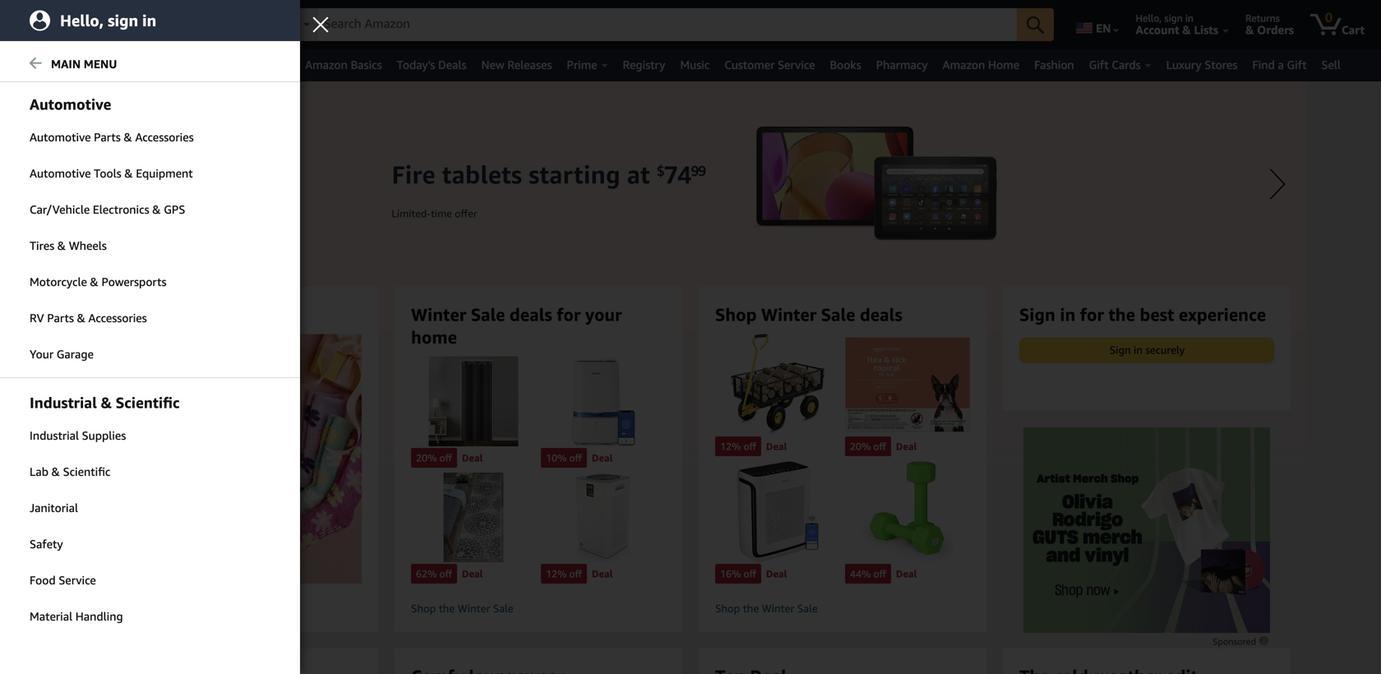 Task type: vqa. For each thing, say whether or not it's contained in the screenshot.
Pet Profiles link
no



Task type: describe. For each thing, give the bounding box(es) containing it.
sign for sign in for the best experience
[[1019, 304, 1055, 325]]

your
[[30, 347, 54, 361]]

sign in securely
[[1110, 343, 1185, 356]]

main menu
[[51, 57, 117, 71]]

returns
[[1246, 12, 1280, 24]]

levoit 4l smart cool mist humidifier for home bedroom with essential oils, customize humidity for baby & plants, app & voice control, schedule, timer, last up to 40hrs, whisper quiet, handle design image
[[541, 356, 666, 446]]

deals inside the winter sale deals for your home
[[510, 304, 552, 325]]

automotive
[[30, 95, 111, 113]]

1 gift from the left
[[1089, 58, 1109, 72]]

hello, sign in inside navigation navigation
[[1136, 12, 1194, 24]]

off for levoit air purifiers for home large room up to 1900 ft² in 1 hr with washable filters, air quality monitor, smart wifi, hepa filter captures allergies, pet hair, smoke, pollen in bedroom, vital 200s image on the bottom right of page
[[744, 568, 756, 580]]

music link
[[673, 53, 717, 76]]

customer service link
[[717, 53, 823, 76]]

service for food service
[[59, 573, 96, 587]]

accessories for rv parts & accessories
[[88, 311, 147, 325]]

the for shop winter sale deals
[[743, 602, 759, 615]]

deal for levoit 4l smart cool mist humidifier for home bedroom with essential oils, customize humidity for baby & plants, app & voice control, schedule, timer, last up to 40hrs, whisper quiet, handle design image
[[592, 452, 613, 464]]

62% off
[[416, 568, 452, 580]]

deal for vevor steel garden cart, heavy duty 900 lbs capacity, with removable mesh sides to convert into flatbed, utility metal wagon with 180° rotating handle and 10 in tires, perfect for farm, yard image
[[766, 441, 787, 452]]

lab & scientific
[[30, 465, 110, 478]]

levoit air purifiers for home large room up to 1900 ft² in 1 hr with washable filters, air quality monitor, smart wifi, hepa filter captures allergies, pet hair, smoke, pollen in bedroom, vital 200s image
[[715, 461, 840, 562]]

20% off for joydeco door curtain closet door, closet curtain for open closet, closet curtains for bedroom closet door, door curtains for doorways privacy bedroom(40wx78l) image
[[416, 452, 452, 464]]

handling
[[75, 610, 123, 623]]

1 shop winter sale deals from the left
[[107, 304, 294, 325]]

2 for from the left
[[1080, 304, 1104, 325]]

new releases link
[[474, 53, 559, 76]]

account & lists
[[1136, 23, 1218, 37]]

today's
[[397, 58, 435, 72]]

amazon image
[[15, 15, 95, 39]]

janitorial
[[30, 501, 78, 515]]

home
[[988, 58, 1020, 72]]

fire tablets starting at $74.99. limited-time offer. image
[[74, 81, 1307, 575]]

motorcycle & powersports link
[[0, 265, 300, 299]]

lists
[[1194, 23, 1218, 37]]

none submit inside navigation navigation
[[1017, 8, 1054, 41]]

prime
[[567, 58, 597, 72]]

your garage
[[30, 347, 94, 361]]

off for joydeco door curtain closet door, closet curtain for open closet, closet curtains for bedroom closet door, door curtains for doorways privacy bedroom(40wx78l) image
[[439, 452, 452, 464]]

1 deals from the left
[[252, 304, 294, 325]]

location
[[168, 23, 212, 37]]

shop the winter sale for shop winter sale deals
[[715, 602, 818, 615]]

tools
[[94, 166, 121, 180]]

20% off for amazon basics flea and tick topical treatment for small dogs (5 -22 pounds), 6 count (previously solimo) image
[[850, 441, 886, 452]]

update
[[126, 23, 165, 37]]

2 horizontal spatial the
[[1109, 304, 1135, 325]]

for inside the winter sale deals for your home
[[557, 304, 581, 325]]

material handling link
[[0, 599, 300, 634]]

customer service
[[724, 58, 815, 72]]

sell link
[[1314, 53, 1348, 76]]

10%
[[546, 452, 567, 464]]

none search field inside navigation navigation
[[275, 8, 1054, 43]]

main
[[51, 57, 81, 71]]

sponsored link
[[1213, 634, 1270, 649]]

rugshop modern floral circles design for living room,bedroom,home office,kitchen non shedding runner rug 2' x 7' 2" gray image
[[411, 473, 536, 562]]

food service link
[[0, 563, 300, 598]]

lab & scientific link
[[0, 455, 300, 489]]

cards
[[1112, 58, 1141, 72]]

luxury stores link
[[1159, 53, 1245, 76]]

parts for automotive
[[94, 130, 121, 144]]

off for vevor steel garden cart, heavy duty 900 lbs capacity, with removable mesh sides to convert into flatbed, utility metal wagon with 180° rotating handle and 10 in tires, perfect for farm, yard image
[[744, 441, 756, 452]]

your
[[585, 304, 622, 325]]

off for rugshop modern floral circles design for living room,bedroom,home office,kitchen non shedding runner rug 2' x 7' 2" gray image on the left bottom
[[439, 568, 452, 580]]

20% for amazon basics flea and tick topical treatment for small dogs (5 -22 pounds), 6 count (previously solimo) image
[[850, 441, 871, 452]]

joydeco door curtain closet door, closet curtain for open closet, closet curtains for bedroom closet door, door curtains for doorways privacy bedroom(40wx78l) image
[[411, 356, 536, 446]]

accessories for automotive parts & accessories
[[135, 130, 194, 144]]

& inside automotive parts & accessories link
[[124, 130, 132, 144]]

pharmacy link
[[869, 53, 935, 76]]

shop now
[[107, 602, 155, 615]]

shop the winter sale link for shop winter sale deals
[[715, 602, 970, 616]]

shop down the 16%
[[715, 602, 740, 615]]

the for winter sale deals for your home
[[439, 602, 455, 615]]

care
[[108, 58, 131, 72]]

powersports
[[102, 275, 166, 289]]

industrial
[[30, 394, 97, 411]]

deal for joydeco door curtain closet door, closet curtain for open closet, closet curtains for bedroom closet door, door curtains for doorways privacy bedroom(40wx78l) image
[[462, 452, 483, 464]]

garage
[[57, 347, 94, 361]]

en
[[1096, 21, 1111, 35]]

music
[[680, 58, 710, 72]]

hello, inside navigation navigation
[[1136, 12, 1162, 24]]

automotive parts & accessories link
[[0, 120, 300, 155]]

en link
[[1066, 4, 1127, 45]]

off for levoit 4l smart cool mist humidifier for home bedroom with essential oils, customize humidity for baby & plants, app & voice control, schedule, timer, last up to 40hrs, whisper quiet, handle design image
[[569, 452, 582, 464]]

& inside rv parts & accessories link
[[77, 311, 85, 325]]

rv parts & accessories
[[30, 311, 147, 325]]

find
[[1252, 58, 1275, 72]]

returns & orders
[[1246, 12, 1294, 37]]

all
[[35, 58, 50, 72]]

janitorial link
[[0, 491, 300, 525]]

gift cards
[[1089, 58, 1141, 72]]

16% off
[[720, 568, 756, 580]]

home
[[411, 327, 457, 347]]

automotive for automotive tools & equipment
[[30, 166, 91, 180]]

44% off
[[850, 568, 886, 580]]

luxury stores
[[1166, 58, 1238, 72]]

books link
[[823, 53, 869, 76]]

amazon basics
[[305, 58, 382, 72]]

tires & wheels
[[30, 239, 107, 252]]

material handling
[[30, 610, 123, 623]]

equipment
[[136, 166, 193, 180]]

today's deals
[[397, 58, 467, 72]]

shop left now
[[107, 602, 132, 615]]

deal for levoit air purifiers for home large room up to 1900 ft² in 1 hr with washable filters, air quality monitor, smart wifi, hepa filter captures allergies, pet hair, smoke, pollen in bedroom, vital 200s image on the bottom right of page
[[766, 568, 787, 580]]

pharmacy
[[876, 58, 928, 72]]

fashion link
[[1027, 53, 1082, 76]]

shop the winter sale link for winter sale deals for your home
[[411, 602, 666, 616]]

now
[[135, 602, 155, 615]]

in inside "sign in securely" link
[[1134, 343, 1143, 356]]

new releases
[[481, 58, 552, 72]]

vevor steel garden cart, heavy duty 900 lbs capacity, with removable mesh sides to convert into flatbed, utility metal wagon with 180° rotating handle and 10 in tires, perfect for farm, yard image
[[715, 334, 840, 435]]

find a gift link
[[1245, 53, 1314, 76]]

hello, sign in link
[[0, 0, 300, 41]]

fashion
[[1034, 58, 1074, 72]]

62%
[[416, 568, 437, 580]]

delivering to mahwah 07430 update location
[[126, 12, 255, 37]]

amazon home
[[943, 58, 1020, 72]]



Task type: locate. For each thing, give the bounding box(es) containing it.
1 horizontal spatial service
[[778, 58, 815, 72]]

electronics
[[93, 203, 149, 216]]

shop the winter sale down 62% off
[[411, 602, 514, 615]]

1 horizontal spatial the
[[743, 602, 759, 615]]

deal for amazon basics flea and tick topical treatment for small dogs (5 -22 pounds), 6 count (previously solimo) image
[[896, 441, 917, 452]]

& right tires at the top
[[57, 239, 66, 252]]

1 shop the winter sale link from the left
[[411, 602, 666, 616]]

deals
[[438, 58, 467, 72]]

in inside hello, sign in link
[[142, 11, 156, 30]]

amazon for amazon home
[[943, 58, 985, 72]]

1 horizontal spatial parts
[[94, 130, 121, 144]]

delivering
[[126, 12, 171, 24]]

motorcycle & powersports
[[30, 275, 166, 289]]

service for customer service
[[778, 58, 815, 72]]

medical
[[64, 58, 105, 72]]

20% down joydeco door curtain closet door, closet curtain for open closet, closet curtains for bedroom closet door, door curtains for doorways privacy bedroom(40wx78l) image
[[416, 452, 437, 464]]

2 deals from the left
[[510, 304, 552, 325]]

industrial
[[30, 429, 79, 442]]

off right 44%
[[874, 568, 886, 580]]

sign left lists
[[1164, 12, 1183, 24]]

accessories down powersports
[[88, 311, 147, 325]]

shop winter sale deals down motorcycle & powersports link
[[107, 304, 294, 325]]

44%
[[850, 568, 871, 580]]

hello, sign in up menu
[[60, 11, 156, 30]]

scientific
[[63, 465, 110, 478]]

for left "best"
[[1080, 304, 1104, 325]]

12% for vevor steel garden cart, heavy duty 900 lbs capacity, with removable mesh sides to convert into flatbed, utility metal wagon with 180° rotating handle and 10 in tires, perfect for farm, yard image
[[720, 441, 741, 452]]

sponsored ad element
[[1024, 428, 1270, 633]]

off down vevor steel garden cart, heavy duty 900 lbs capacity, with removable mesh sides to convert into flatbed, utility metal wagon with 180° rotating handle and 10 in tires, perfect for farm, yard image
[[744, 441, 756, 452]]

07430
[[226, 12, 255, 24]]

basics
[[351, 58, 382, 72]]

account
[[1136, 23, 1179, 37]]

for left your
[[557, 304, 581, 325]]

navigation navigation
[[0, 0, 1381, 81]]

1 horizontal spatial hello,
[[1136, 12, 1162, 24]]

2 automotive from the top
[[30, 166, 91, 180]]

off right the 16%
[[744, 568, 756, 580]]

0 vertical spatial 12%
[[720, 441, 741, 452]]

0 horizontal spatial sign
[[108, 11, 138, 30]]

deal right 10% off
[[592, 452, 613, 464]]

& left orders
[[1246, 23, 1254, 37]]

deal down joydeco door curtain closet door, closet curtain for open closet, closet curtains for bedroom closet door, door curtains for doorways privacy bedroom(40wx78l) image
[[462, 452, 483, 464]]

2 shop winter sale deals from the left
[[715, 304, 903, 325]]

20% for joydeco door curtain closet door, closet curtain for open closet, closet curtains for bedroom closet door, door curtains for doorways privacy bedroom(40wx78l) image
[[416, 452, 437, 464]]

off down amazon basics flea and tick topical treatment for small dogs (5 -22 pounds), 6 count (previously solimo) image
[[874, 441, 886, 452]]

winter inside the winter sale deals for your home
[[411, 304, 466, 325]]

& left lists
[[1182, 23, 1191, 37]]

food service
[[30, 573, 96, 587]]

food
[[30, 573, 56, 587]]

a
[[1278, 58, 1284, 72]]

& right tools
[[124, 166, 133, 180]]

gps
[[164, 203, 185, 216]]

0 horizontal spatial 12% off
[[546, 568, 582, 580]]

0 vertical spatial automotive
[[30, 130, 91, 144]]

deal down amazon basics flea and tick topical treatment for small dogs (5 -22 pounds), 6 count (previously solimo) image
[[896, 441, 917, 452]]

0 vertical spatial accessories
[[135, 130, 194, 144]]

12% off down kenmore pm3020 air purifiers with h13 true hepa filter, covers up to 1500 sq.foot, 24db silentclean 3-stage hepa filtration system, 5 speeds for home large room, kitchens & bedroom image
[[546, 568, 582, 580]]

industrial supplies link
[[0, 418, 300, 453]]

0 vertical spatial 12% off
[[720, 441, 756, 452]]

& inside returns & orders
[[1246, 23, 1254, 37]]

industrial & scientific
[[30, 394, 180, 411]]

main content
[[0, 81, 1381, 674]]

hello, sign in left lists
[[1136, 12, 1194, 24]]

0 horizontal spatial shop winter sale deals
[[107, 304, 294, 325]]

None search field
[[275, 8, 1054, 43]]

sponsored
[[1213, 636, 1259, 647]]

amazon basics flea and tick topical treatment for small dogs (5 -22 pounds), 6 count (previously solimo) image
[[845, 334, 970, 435]]

service right customer at the right of page
[[778, 58, 815, 72]]

1 horizontal spatial 12% off
[[720, 441, 756, 452]]

shop winter sale deals image
[[79, 334, 390, 584]]

1 horizontal spatial deals
[[510, 304, 552, 325]]

12% down vevor steel garden cart, heavy duty 900 lbs capacity, with removable mesh sides to convert into flatbed, utility metal wagon with 180° rotating handle and 10 in tires, perfect for farm, yard image
[[720, 441, 741, 452]]

1 horizontal spatial shop winter sale deals
[[715, 304, 903, 325]]

main menu link
[[0, 47, 300, 82]]

1 vertical spatial sign
[[1110, 343, 1131, 356]]

2 horizontal spatial deals
[[860, 304, 903, 325]]

service
[[778, 58, 815, 72], [59, 573, 96, 587]]

1 shop the winter sale from the left
[[411, 602, 514, 615]]

amazon left home
[[943, 58, 985, 72]]

off for kenmore pm3020 air purifiers with h13 true hepa filter, covers up to 1500 sq.foot, 24db silentclean 3-stage hepa filtration system, 5 speeds for home large room, kitchens & bedroom image
[[569, 568, 582, 580]]

medical care
[[64, 58, 131, 72]]

1 horizontal spatial 20% off
[[850, 441, 886, 452]]

0 horizontal spatial 12%
[[546, 568, 567, 580]]

1 horizontal spatial amazon
[[943, 58, 985, 72]]

shop the winter sale down 16% off
[[715, 602, 818, 615]]

deal right 62% off
[[462, 568, 483, 580]]

0 horizontal spatial 20% off
[[416, 452, 452, 464]]

leave feedback on sponsored ad element
[[1213, 636, 1270, 647]]

gift right the a
[[1287, 58, 1307, 72]]

1 vertical spatial 12% off
[[546, 568, 582, 580]]

1 vertical spatial service
[[59, 573, 96, 587]]

1 horizontal spatial for
[[1080, 304, 1104, 325]]

parts
[[94, 130, 121, 144], [47, 311, 74, 325]]

& inside motorcycle & powersports link
[[90, 275, 99, 289]]

&
[[1182, 23, 1191, 37], [1246, 23, 1254, 37], [124, 130, 132, 144], [124, 166, 133, 180], [152, 203, 161, 216], [57, 239, 66, 252], [90, 275, 99, 289], [77, 311, 85, 325], [101, 394, 112, 411], [52, 465, 60, 478]]

sign in for the best experience
[[1019, 304, 1266, 325]]

parts up tools
[[94, 130, 121, 144]]

shop down the 62%
[[411, 602, 436, 615]]

the left "best"
[[1109, 304, 1135, 325]]

shop the winter sale link
[[411, 602, 666, 616], [715, 602, 970, 616]]

gift inside 'link'
[[1287, 58, 1307, 72]]

menu
[[84, 57, 117, 71]]

hello, up main menu
[[60, 11, 104, 30]]

deal down kenmore pm3020 air purifiers with h13 true hepa filter, covers up to 1500 sq.foot, 24db silentclean 3-stage hepa filtration system, 5 speeds for home large room, kitchens & bedroom image
[[592, 568, 613, 580]]

gift
[[1089, 58, 1109, 72], [1287, 58, 1307, 72]]

automotive up car/vehicle in the top of the page
[[30, 166, 91, 180]]

0 horizontal spatial service
[[59, 573, 96, 587]]

the
[[1109, 304, 1135, 325], [439, 602, 455, 615], [743, 602, 759, 615]]

shop the winter sale for winter sale deals for your home
[[411, 602, 514, 615]]

wheels
[[69, 239, 107, 252]]

today's deals link
[[389, 53, 474, 76]]

& up automotive tools & equipment
[[124, 130, 132, 144]]

car/vehicle electronics & gps link
[[0, 192, 300, 227]]

1 horizontal spatial sign
[[1164, 12, 1183, 24]]

0 horizontal spatial hello, sign in
[[60, 11, 156, 30]]

rv
[[30, 311, 44, 325]]

deal for kenmore pm3020 air purifiers with h13 true hepa filter, covers up to 1500 sq.foot, 24db silentclean 3-stage hepa filtration system, 5 speeds for home large room, kitchens & bedroom image
[[592, 568, 613, 580]]

off for amazon basics flea and tick topical treatment for small dogs (5 -22 pounds), 6 count (previously solimo) image
[[874, 441, 886, 452]]

automotive
[[30, 130, 91, 144], [30, 166, 91, 180]]

hello, inside hello, sign in link
[[60, 11, 104, 30]]

1 vertical spatial 12%
[[546, 568, 567, 580]]

2 amazon from the left
[[943, 58, 985, 72]]

amazon for amazon basics
[[305, 58, 348, 72]]

0
[[1325, 9, 1333, 25]]

cart
[[1342, 23, 1365, 37]]

20% off down amazon basics flea and tick topical treatment for small dogs (5 -22 pounds), 6 count (previously solimo) image
[[850, 441, 886, 452]]

sign in securely link
[[1020, 338, 1273, 362]]

deal for cap barbell neoprene dumbbell weights, 8 lb pair, shamrock image
[[896, 568, 917, 580]]

0 horizontal spatial the
[[439, 602, 455, 615]]

gift cards link
[[1082, 53, 1159, 76]]

12% off for kenmore pm3020 air purifiers with h13 true hepa filter, covers up to 1500 sq.foot, 24db silentclean 3-stage hepa filtration system, 5 speeds for home large room, kitchens & bedroom image
[[546, 568, 582, 580]]

1 horizontal spatial sign
[[1110, 343, 1131, 356]]

the down 16% off
[[743, 602, 759, 615]]

hello,
[[60, 11, 104, 30], [1136, 12, 1162, 24]]

material
[[30, 610, 72, 623]]

kenmore pm3020 air purifiers with h13 true hepa filter, covers up to 1500 sq.foot, 24db silentclean 3-stage hepa filtration system, 5 speeds for home large room, kitchens & bedroom image
[[541, 473, 666, 562]]

1 for from the left
[[557, 304, 581, 325]]

0 horizontal spatial shop the winter sale link
[[411, 602, 666, 616]]

deal right 44% off
[[896, 568, 917, 580]]

sell
[[1322, 58, 1341, 72]]

12% off for vevor steel garden cart, heavy duty 900 lbs capacity, with removable mesh sides to convert into flatbed, utility metal wagon with 180° rotating handle and 10 in tires, perfect for farm, yard image
[[720, 441, 756, 452]]

safety
[[30, 537, 63, 551]]

off down joydeco door curtain closet door, closet curtain for open closet, closet curtains for bedroom closet door, door curtains for doorways privacy bedroom(40wx78l) image
[[439, 452, 452, 464]]

0 horizontal spatial for
[[557, 304, 581, 325]]

service inside navigation navigation
[[778, 58, 815, 72]]

1 horizontal spatial 12%
[[720, 441, 741, 452]]

gift left "cards"
[[1089, 58, 1109, 72]]

0 horizontal spatial shop the winter sale
[[411, 602, 514, 615]]

1 amazon from the left
[[305, 58, 348, 72]]

shop up vevor steel garden cart, heavy duty 900 lbs capacity, with removable mesh sides to convert into flatbed, utility metal wagon with 180° rotating handle and 10 in tires, perfect for farm, yard image
[[715, 304, 757, 325]]

tires & wheels link
[[0, 229, 300, 263]]

0 horizontal spatial parts
[[47, 311, 74, 325]]

scientific
[[116, 394, 180, 411]]

0 horizontal spatial hello,
[[60, 11, 104, 30]]

Search Amazon text field
[[317, 9, 1017, 40]]

0 horizontal spatial sign
[[1019, 304, 1055, 325]]

shop now link
[[79, 334, 390, 620]]

& inside car/vehicle electronics & gps link
[[152, 203, 161, 216]]

2 shop the winter sale link from the left
[[715, 602, 970, 616]]

customer
[[724, 58, 775, 72]]

car/vehicle
[[30, 203, 90, 216]]

deal right 16% off
[[766, 568, 787, 580]]

experience
[[1179, 304, 1266, 325]]

main content containing shop winter sale deals
[[0, 81, 1381, 674]]

1 horizontal spatial shop the winter sale
[[715, 602, 818, 615]]

deals
[[252, 304, 294, 325], [510, 304, 552, 325], [860, 304, 903, 325]]

& inside the tires & wheels link
[[57, 239, 66, 252]]

0 horizontal spatial 20%
[[416, 452, 437, 464]]

amazon left basics
[[305, 58, 348, 72]]

parts right rv
[[47, 311, 74, 325]]

shop winter sale deals
[[107, 304, 294, 325], [715, 304, 903, 325]]

automotive tools & equipment
[[30, 166, 193, 180]]

off down kenmore pm3020 air purifiers with h13 true hepa filter, covers up to 1500 sq.foot, 24db silentclean 3-stage hepa filtration system, 5 speeds for home large room, kitchens & bedroom image
[[569, 568, 582, 580]]

0 horizontal spatial gift
[[1089, 58, 1109, 72]]

& inside automotive tools & equipment link
[[124, 166, 133, 180]]

off
[[744, 441, 756, 452], [874, 441, 886, 452], [439, 452, 452, 464], [569, 452, 582, 464], [439, 568, 452, 580], [569, 568, 582, 580], [744, 568, 756, 580], [874, 568, 886, 580]]

& right motorcycle in the top left of the page
[[90, 275, 99, 289]]

& right lab
[[52, 465, 60, 478]]

3 deals from the left
[[860, 304, 903, 325]]

1 horizontal spatial 20%
[[850, 441, 871, 452]]

12% for kenmore pm3020 air purifiers with h13 true hepa filter, covers up to 1500 sq.foot, 24db silentclean 3-stage hepa filtration system, 5 speeds for home large room, kitchens & bedroom image
[[546, 568, 567, 580]]

automotive for automotive parts & accessories
[[30, 130, 91, 144]]

books
[[830, 58, 861, 72]]

1 vertical spatial parts
[[47, 311, 74, 325]]

find a gift
[[1252, 58, 1307, 72]]

deal for rugshop modern floral circles design for living room,bedroom,home office,kitchen non shedding runner rug 2' x 7' 2" gray image on the left bottom
[[462, 568, 483, 580]]

2 gift from the left
[[1287, 58, 1307, 72]]

automotive down automotive
[[30, 130, 91, 144]]

new
[[481, 58, 504, 72]]

shop down powersports
[[107, 304, 148, 325]]

0 vertical spatial service
[[778, 58, 815, 72]]

deal down vevor steel garden cart, heavy duty 900 lbs capacity, with removable mesh sides to convert into flatbed, utility metal wagon with 180° rotating handle and 10 in tires, perfect for farm, yard image
[[766, 441, 787, 452]]

sale
[[213, 304, 247, 325], [471, 304, 505, 325], [821, 304, 855, 325], [493, 602, 514, 615], [797, 602, 818, 615]]

stores
[[1205, 58, 1238, 72]]

0 horizontal spatial amazon
[[305, 58, 348, 72]]

1 vertical spatial accessories
[[88, 311, 147, 325]]

hello, right en
[[1136, 12, 1162, 24]]

off for cap barbell neoprene dumbbell weights, 8 lb pair, shamrock image
[[874, 568, 886, 580]]

sign for sign in securely
[[1110, 343, 1131, 356]]

sign inside navigation navigation
[[1164, 12, 1183, 24]]

the down 62% off
[[439, 602, 455, 615]]

sign up care
[[108, 11, 138, 30]]

off right 10% at left bottom
[[569, 452, 582, 464]]

12% off down vevor steel garden cart, heavy duty 900 lbs capacity, with removable mesh sides to convert into flatbed, utility metal wagon with 180° rotating handle and 10 in tires, perfect for farm, yard image
[[720, 441, 756, 452]]

shop winter sale deals up vevor steel garden cart, heavy duty 900 lbs capacity, with removable mesh sides to convert into flatbed, utility metal wagon with 180° rotating handle and 10 in tires, perfect for farm, yard image
[[715, 304, 903, 325]]

& up the garage
[[77, 311, 85, 325]]

None submit
[[1017, 8, 1054, 41]]

winter
[[153, 304, 208, 325], [411, 304, 466, 325], [761, 304, 817, 325], [458, 602, 490, 615], [762, 602, 794, 615]]

2 shop the winter sale from the left
[[715, 602, 818, 615]]

0 vertical spatial sign
[[1019, 304, 1055, 325]]

& inside lab & scientific link
[[52, 465, 60, 478]]

service right food
[[59, 573, 96, 587]]

20% down amazon basics flea and tick topical treatment for small dogs (5 -22 pounds), 6 count (previously solimo) image
[[850, 441, 871, 452]]

prime link
[[559, 53, 615, 76]]

0 horizontal spatial deals
[[252, 304, 294, 325]]

1 horizontal spatial shop the winter sale link
[[715, 602, 970, 616]]

for
[[557, 304, 581, 325], [1080, 304, 1104, 325]]

1 horizontal spatial hello, sign in
[[1136, 12, 1194, 24]]

hello, sign in
[[60, 11, 156, 30], [1136, 12, 1194, 24]]

20% off down joydeco door curtain closet door, closet curtain for open closet, closet curtains for bedroom closet door, door curtains for doorways privacy bedroom(40wx78l) image
[[416, 452, 452, 464]]

automotive parts & accessories
[[30, 130, 194, 144]]

cap barbell neoprene dumbbell weights, 8 lb pair, shamrock image
[[845, 461, 970, 562]]

mahwah
[[186, 12, 223, 24]]

lab
[[30, 465, 49, 478]]

0 vertical spatial parts
[[94, 130, 121, 144]]

releases
[[508, 58, 552, 72]]

12% down kenmore pm3020 air purifiers with h13 true hepa filter, covers up to 1500 sq.foot, 24db silentclean 3-stage hepa filtration system, 5 speeds for home large room, kitchens & bedroom image
[[546, 568, 567, 580]]

16%
[[720, 568, 741, 580]]

accessories up equipment
[[135, 130, 194, 144]]

in inside navigation navigation
[[1185, 12, 1194, 24]]

& up supplies
[[101, 394, 112, 411]]

1 horizontal spatial gift
[[1287, 58, 1307, 72]]

sale inside the winter sale deals for your home
[[471, 304, 505, 325]]

off right the 62%
[[439, 568, 452, 580]]

rv parts & accessories link
[[0, 301, 300, 335]]

parts for rv
[[47, 311, 74, 325]]

1 automotive from the top
[[30, 130, 91, 144]]

securely
[[1146, 343, 1185, 356]]

1 vertical spatial automotive
[[30, 166, 91, 180]]

& left the gps
[[152, 203, 161, 216]]



